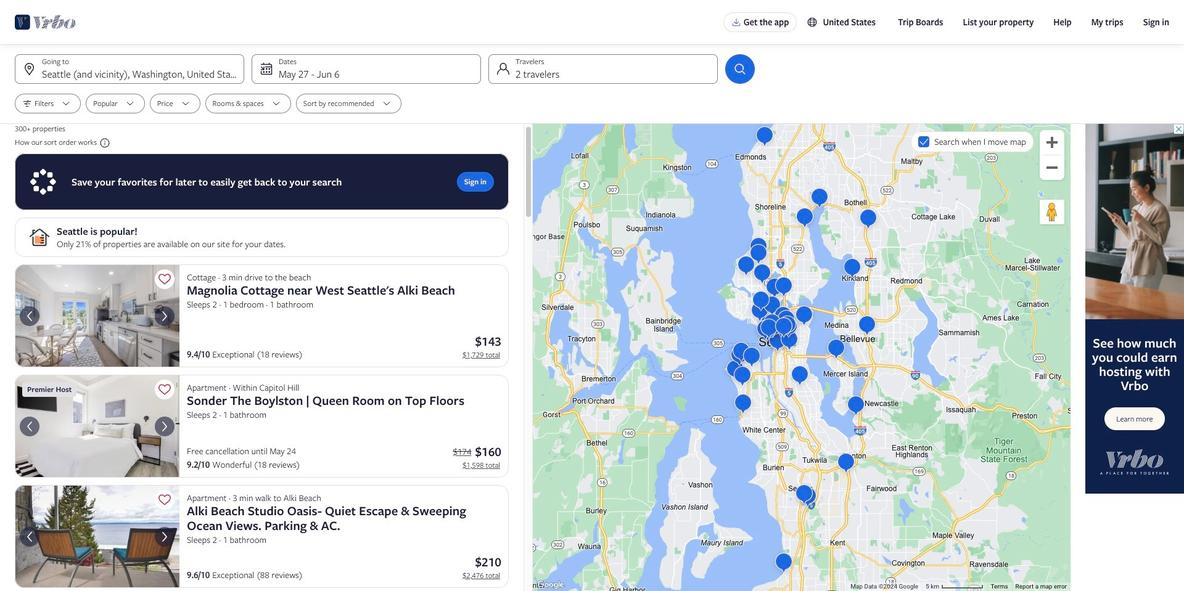 Task type: describe. For each thing, give the bounding box(es) containing it.
enjoy the expansive unobstructed ocean and mountain views from your private deck image
[[15, 486, 180, 589]]

show next image for magnolia cottage near west seattle's alki beach image
[[157, 309, 172, 324]]

show previous image for magnolia cottage near west seattle's alki beach image
[[22, 309, 37, 324]]

search image
[[733, 62, 748, 77]]

show previous image for alki beach studio oasis- quiet escape & sweeping ocean views. parking & ac. image
[[22, 530, 37, 545]]

map region
[[533, 124, 1071, 592]]

google image
[[536, 580, 566, 592]]

vrbo logo image
[[15, 12, 76, 32]]

small image
[[807, 17, 819, 28]]

room image
[[15, 375, 180, 478]]

show next image for alki beach studio oasis- quiet escape & sweeping ocean views. parking & ac. image
[[157, 530, 172, 545]]



Task type: vqa. For each thing, say whether or not it's contained in the screenshot.
the Show previous image for Alki Beach Studio Oasis- Quiet Escape & Sweeping Ocean Views. Parking & AC.
yes



Task type: locate. For each thing, give the bounding box(es) containing it.
show previous image for sonder the boylston | queen room on top floors image
[[22, 419, 37, 434]]

welcome to our designer garden cottage in beautiful west seattle! image
[[15, 265, 180, 368]]

show next image for sonder the boylston | queen room on top floors image
[[157, 419, 172, 434]]

download the app button image
[[732, 17, 742, 27]]

small image
[[97, 138, 111, 149]]



